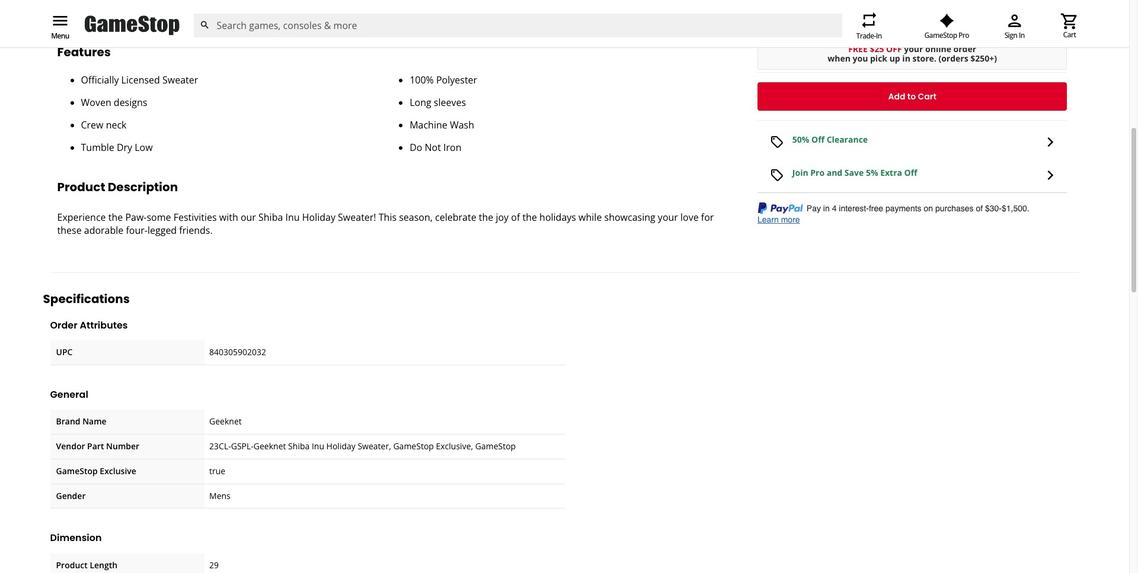 Task type: locate. For each thing, give the bounding box(es) containing it.
free
[[758, 6, 777, 18], [849, 43, 868, 54]]

pre-owned
[[417, 27, 459, 38]]

while
[[579, 211, 602, 224]]

29
[[209, 560, 219, 571]]

0 horizontal spatial the
[[108, 211, 123, 224]]

collectibles link
[[478, 27, 521, 38]]

0 horizontal spatial shiba
[[259, 211, 283, 224]]

1 vertical spatial product
[[56, 560, 88, 571]]

do
[[410, 141, 422, 154]]

1 vertical spatial geeknet
[[254, 441, 286, 452]]

0 vertical spatial cart
[[1063, 29, 1076, 40]]

pro inside button
[[811, 167, 825, 178]]

sweater,
[[358, 441, 391, 452]]

in for repeat
[[876, 31, 882, 41]]

woven designs
[[81, 96, 147, 109]]

geeknet shiba inu holiday sweater gamestop exclusive image
[[100, 0, 739, 26]]

in
[[1019, 30, 1025, 40], [876, 31, 882, 41]]

low
[[135, 141, 153, 154]]

cart right empire
[[1063, 29, 1076, 40]]

empire
[[1025, 27, 1051, 38]]

off right the 50%
[[812, 134, 825, 145]]

pro for join
[[811, 167, 825, 178]]

order
[[937, 27, 959, 38], [50, 319, 77, 333]]

store right digital
[[251, 27, 271, 38]]

clearance
[[827, 134, 868, 145]]

season,
[[399, 211, 433, 224]]

1 horizontal spatial off
[[904, 167, 918, 178]]

1 vertical spatial your
[[658, 211, 678, 224]]

mens
[[209, 491, 230, 502]]

name
[[82, 416, 106, 428]]

shiba right gspl-
[[288, 441, 310, 452]]

gamestop image
[[84, 14, 179, 37]]

releases
[[309, 27, 342, 38]]

gamestop up the online
[[925, 30, 957, 40]]

0 horizontal spatial inu
[[285, 211, 300, 224]]

video
[[593, 27, 614, 38]]

long sleeves
[[410, 96, 466, 109]]

the left paw-
[[108, 211, 123, 224]]

collectibles
[[478, 27, 521, 38]]

repeat
[[860, 11, 879, 30]]

description
[[108, 179, 178, 196]]

0 vertical spatial free
[[758, 6, 777, 18]]

free down trade-
[[849, 43, 868, 54]]

top deals link
[[361, 27, 398, 38]]

(orders
[[939, 53, 969, 64]]

shipping
[[779, 6, 814, 18]]

1 vertical spatial shiba
[[288, 441, 310, 452]]

geeknet right 23cl- on the bottom of the page
[[254, 441, 286, 452]]

deals
[[377, 27, 398, 38]]

friends.
[[179, 224, 213, 237]]

0 horizontal spatial cart
[[918, 91, 937, 102]]

inu right our
[[285, 211, 300, 224]]

in right sign
[[1019, 30, 1025, 40]]

owned
[[432, 27, 459, 38]]

video games
[[593, 27, 642, 38]]

1 horizontal spatial pro
[[959, 30, 969, 40]]

shop my store
[[52, 27, 107, 38]]

0 vertical spatial product
[[57, 179, 105, 196]]

burbank empire center link
[[978, 27, 1077, 38]]

track order
[[915, 27, 959, 38]]

1 horizontal spatial in
[[1019, 30, 1025, 40]]

0 vertical spatial shiba
[[259, 211, 283, 224]]

day
[[159, 27, 174, 38]]

holiday left sweater!
[[302, 211, 336, 224]]

1 vertical spatial free
[[849, 43, 868, 54]]

0 vertical spatial your
[[904, 43, 923, 54]]

1 vertical spatial inu
[[312, 441, 324, 452]]

in inside repeat trade-in
[[876, 31, 882, 41]]

product description
[[57, 179, 178, 196]]

upc
[[56, 347, 73, 358]]

legged
[[148, 224, 177, 237]]

product up experience
[[57, 179, 105, 196]]

1 horizontal spatial geeknet
[[254, 441, 286, 452]]

in for person
[[1019, 30, 1025, 40]]

love
[[681, 211, 699, 224]]

and
[[827, 167, 843, 178]]

1 vertical spatial holiday
[[326, 441, 356, 452]]

track
[[915, 27, 935, 38]]

840305902032
[[209, 347, 266, 358]]

1 horizontal spatial the
[[479, 211, 493, 224]]

free for shipping
[[758, 6, 777, 18]]

polyester
[[436, 74, 477, 87]]

of
[[511, 211, 520, 224]]

shiba right our
[[259, 211, 283, 224]]

gamestop exclusive
[[56, 466, 136, 477]]

product down dimension
[[56, 560, 88, 571]]

inu left sweater,
[[312, 441, 324, 452]]

online
[[926, 43, 952, 54]]

your inside free $25 off your online order when you pick up in store. (orders $250+)
[[904, 43, 923, 54]]

four-
[[126, 224, 148, 237]]

holiday left sweater,
[[326, 441, 356, 452]]

1 vertical spatial off
[[904, 167, 918, 178]]

in inside person sign in
[[1019, 30, 1025, 40]]

0 vertical spatial pro
[[959, 30, 969, 40]]

order
[[954, 43, 977, 54]]

pro up order in the right of the page
[[959, 30, 969, 40]]

order attributes
[[50, 319, 128, 333]]

pro left and
[[811, 167, 825, 178]]

in up $25
[[876, 31, 882, 41]]

3 the from the left
[[523, 211, 537, 224]]

with
[[219, 211, 238, 224]]

exclusive
[[100, 466, 136, 477]]

0 horizontal spatial in
[[876, 31, 882, 41]]

general
[[50, 388, 88, 402]]

brand
[[56, 416, 80, 428]]

1 vertical spatial pro
[[811, 167, 825, 178]]

free left shipping
[[758, 6, 777, 18]]

shop my store link
[[52, 27, 107, 38]]

new releases
[[290, 27, 342, 38]]

geeknet up 23cl- on the bottom of the page
[[209, 416, 242, 428]]

games
[[616, 27, 642, 38]]

off right extra
[[904, 167, 918, 178]]

store.
[[913, 53, 937, 64]]

1 horizontal spatial inu
[[312, 441, 324, 452]]

0 horizontal spatial off
[[812, 134, 825, 145]]

0 horizontal spatial pro
[[811, 167, 825, 178]]

the right of
[[523, 211, 537, 224]]

attributes
[[80, 319, 128, 333]]

1 store from the left
[[87, 27, 107, 38]]

tumble
[[81, 141, 114, 154]]

1 horizontal spatial free
[[849, 43, 868, 54]]

product for product length
[[56, 560, 88, 571]]

0 vertical spatial inu
[[285, 211, 300, 224]]

free shipping on orders $79+
[[758, 6, 879, 18]]

free inside free $25 off your online order when you pick up in store. (orders $250+)
[[849, 43, 868, 54]]

0 horizontal spatial store
[[87, 27, 107, 38]]

the left joy on the top of the page
[[479, 211, 493, 224]]

dry
[[117, 141, 132, 154]]

designs
[[114, 96, 147, 109]]

cart
[[1063, 29, 1076, 40], [918, 91, 937, 102]]

1 vertical spatial cart
[[918, 91, 937, 102]]

100% polyester
[[410, 74, 477, 87]]

1 horizontal spatial order
[[937, 27, 959, 38]]

0 horizontal spatial free
[[758, 6, 777, 18]]

adorable
[[84, 224, 124, 237]]

free for $25
[[849, 43, 868, 54]]

digital
[[225, 27, 249, 38]]

gamestop right sweater,
[[393, 441, 434, 452]]

0 vertical spatial holiday
[[302, 211, 336, 224]]

0 horizontal spatial your
[[658, 211, 678, 224]]

0 vertical spatial off
[[812, 134, 825, 145]]

menu
[[51, 31, 69, 41]]

experience
[[57, 211, 106, 224]]

center
[[1052, 27, 1077, 38]]

sweater!
[[338, 211, 376, 224]]

1 horizontal spatial cart
[[1063, 29, 1076, 40]]

0 vertical spatial geeknet
[[209, 416, 242, 428]]

consoles link
[[540, 27, 574, 38]]

0 vertical spatial order
[[937, 27, 959, 38]]

2 horizontal spatial the
[[523, 211, 537, 224]]

1 horizontal spatial store
[[251, 27, 271, 38]]

gamestop pro link
[[925, 14, 969, 40]]

pre-
[[417, 27, 432, 38]]

your left love
[[658, 211, 678, 224]]

cart right to
[[918, 91, 937, 102]]

wash
[[450, 119, 474, 132]]

store right the my at top
[[87, 27, 107, 38]]

video games link
[[593, 27, 642, 38]]

0 horizontal spatial order
[[50, 319, 77, 333]]

shiba inside experience the paw-some festivities with our shiba inu holiday sweater! this season, celebrate the joy of the holidays while showcasing your love for these adorable four-legged friends.
[[259, 211, 283, 224]]

inu
[[285, 211, 300, 224], [312, 441, 324, 452]]

1 horizontal spatial your
[[904, 43, 923, 54]]

your right off
[[904, 43, 923, 54]]

product
[[57, 179, 105, 196], [56, 560, 88, 571]]



Task type: describe. For each thing, give the bounding box(es) containing it.
person
[[1005, 11, 1024, 30]]

dimension
[[50, 532, 102, 546]]

festivities
[[173, 211, 217, 224]]

consoles
[[540, 27, 574, 38]]

not
[[425, 141, 441, 154]]

officially
[[81, 74, 119, 87]]

part
[[87, 441, 104, 452]]

product for product description
[[57, 179, 105, 196]]

5%
[[866, 167, 878, 178]]

gender
[[56, 491, 86, 502]]

specifications
[[43, 291, 130, 308]]

sleeves
[[434, 96, 466, 109]]

to
[[908, 91, 916, 102]]

woven
[[81, 96, 111, 109]]

add
[[888, 91, 906, 102]]

person sign in
[[1005, 11, 1025, 40]]

cart inside button
[[918, 91, 937, 102]]

for
[[701, 211, 714, 224]]

track order link
[[904, 27, 959, 38]]

our
[[241, 211, 256, 224]]

gamestop right "exclusive," at the left bottom of page
[[475, 441, 516, 452]]

inu inside experience the paw-some festivities with our shiba inu holiday sweater! this season, celebrate the joy of the holidays while showcasing your love for these adorable four-legged friends.
[[285, 211, 300, 224]]

menu
[[51, 11, 70, 30]]

digital store
[[225, 27, 271, 38]]

long
[[410, 96, 431, 109]]

off inside 50% off clearance button
[[812, 134, 825, 145]]

pro for gamestop
[[959, 30, 969, 40]]

2 store from the left
[[251, 27, 271, 38]]

neck
[[106, 119, 127, 132]]

number
[[106, 441, 139, 452]]

extra
[[881, 167, 902, 178]]

some
[[147, 211, 171, 224]]

experience the paw-some festivities with our shiba inu holiday sweater! this season, celebrate the joy of the holidays while showcasing your love for these adorable four-legged friends.
[[57, 211, 714, 237]]

shop
[[52, 27, 72, 38]]

crew neck
[[81, 119, 127, 132]]

repeat trade-in
[[856, 11, 882, 41]]

gamestop up "gender"
[[56, 466, 98, 477]]

same
[[136, 27, 157, 38]]

$250+)
[[971, 53, 997, 64]]

1 horizontal spatial shiba
[[288, 441, 310, 452]]

do not iron
[[410, 141, 462, 154]]

licensed
[[121, 74, 160, 87]]

50%
[[793, 134, 810, 145]]

paw-
[[125, 211, 147, 224]]

new
[[290, 27, 307, 38]]

2 the from the left
[[479, 211, 493, 224]]

machine
[[410, 119, 447, 132]]

off
[[886, 43, 902, 54]]

off inside 'join pro and save 5% extra off' button
[[904, 167, 918, 178]]

joy
[[496, 211, 509, 224]]

add to cart button
[[758, 82, 1067, 111]]

same day delivery
[[136, 27, 206, 38]]

product length
[[56, 560, 117, 571]]

save
[[845, 167, 864, 178]]

your inside experience the paw-some festivities with our shiba inu holiday sweater! this season, celebrate the joy of the holidays while showcasing your love for these adorable four-legged friends.
[[658, 211, 678, 224]]

tumble dry low
[[81, 141, 153, 154]]

sweater
[[162, 74, 198, 87]]

1 the from the left
[[108, 211, 123, 224]]

orders
[[829, 6, 858, 18]]

Search games, consoles & more search field
[[217, 14, 821, 37]]

holiday inside experience the paw-some festivities with our shiba inu holiday sweater! this season, celebrate the joy of the holidays while showcasing your love for these adorable four-legged friends.
[[302, 211, 336, 224]]

officially licensed sweater
[[81, 74, 198, 87]]

join pro and save 5% extra off
[[793, 167, 918, 178]]

gamestop pro icon image
[[940, 14, 954, 28]]

1 vertical spatial order
[[50, 319, 77, 333]]

this
[[379, 211, 397, 224]]

100%
[[410, 74, 434, 87]]

join
[[793, 167, 808, 178]]

digital store link
[[225, 27, 271, 38]]

$79+
[[860, 6, 879, 18]]

pre-owned link
[[417, 27, 459, 38]]

cart inside shopping_cart cart
[[1063, 29, 1076, 40]]

join pro and save 5% extra off button
[[758, 159, 1067, 192]]

length
[[90, 560, 117, 571]]

in
[[903, 53, 911, 64]]

up
[[890, 53, 900, 64]]

on
[[817, 6, 827, 18]]

0 horizontal spatial geeknet
[[209, 416, 242, 428]]

top deals
[[361, 27, 398, 38]]

celebrate
[[435, 211, 476, 224]]

new releases link
[[290, 27, 342, 38]]

search search field
[[193, 14, 842, 37]]

trade-
[[856, 31, 876, 41]]

50% off clearance
[[793, 134, 868, 145]]

same day delivery link
[[136, 27, 206, 38]]

search
[[200, 20, 210, 30]]

these
[[57, 224, 82, 237]]

top
[[361, 27, 375, 38]]



Task type: vqa. For each thing, say whether or not it's contained in the screenshot.


